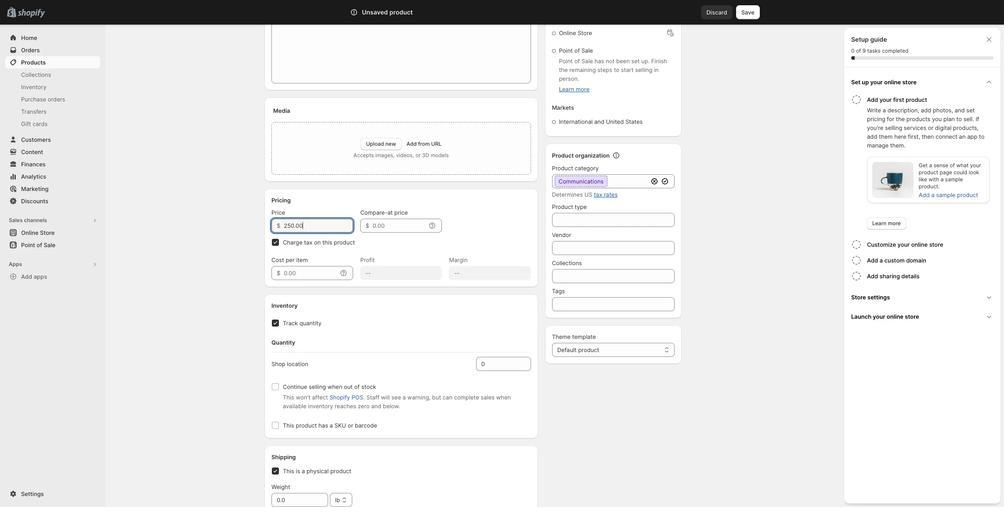 Task type: vqa. For each thing, say whether or not it's contained in the screenshot.
3rd The Options element from the bottom of the page
no



Task type: describe. For each thing, give the bounding box(es) containing it.
1 vertical spatial and
[[594, 118, 604, 125]]

pricing
[[867, 116, 885, 123]]

Tags text field
[[552, 297, 675, 311]]

theme template
[[552, 333, 596, 340]]

barcode
[[355, 422, 377, 429]]

description,
[[888, 107, 919, 114]]

this for this is a physical product
[[283, 468, 294, 475]]

3d
[[422, 152, 429, 159]]

rates
[[604, 191, 618, 198]]

then
[[922, 133, 934, 140]]

mark add sharing details as done image
[[851, 271, 862, 282]]

Compare-at price text field
[[373, 219, 426, 233]]

0 vertical spatial store
[[578, 29, 592, 36]]

Margin text field
[[449, 266, 531, 280]]

discounts link
[[5, 195, 100, 207]]

0 horizontal spatial tax
[[304, 239, 312, 246]]

more inside learn more link
[[888, 220, 901, 227]]

shipping
[[271, 454, 296, 461]]

first,
[[908, 133, 920, 140]]

0
[[851, 47, 855, 54]]

the for remaining
[[559, 66, 568, 73]]

Price text field
[[284, 219, 353, 233]]

setup guide dialog
[[844, 28, 1001, 504]]

learn more link inside add your first product 'element'
[[867, 217, 906, 230]]

0 vertical spatial learn more link
[[559, 86, 590, 93]]

of inside button
[[37, 242, 42, 249]]

launch
[[851, 313, 872, 320]]

zero
[[358, 403, 370, 410]]

you're
[[867, 124, 883, 131]]

a right get
[[929, 162, 932, 169]]

this won't affect shopify pos
[[283, 394, 363, 401]]

1 vertical spatial sample
[[936, 192, 956, 199]]

Vendor text field
[[552, 241, 675, 255]]

add your first product
[[867, 96, 927, 103]]

finish
[[651, 58, 667, 65]]

a inside the . staff will see a warning, but can complete sales when available inventory reaches zero and below.
[[403, 394, 406, 401]]

page
[[940, 169, 952, 176]]

your right up
[[870, 79, 883, 86]]

learn inside learn more link
[[872, 220, 887, 227]]

product for product organization
[[552, 152, 574, 159]]

add a custom domain button
[[867, 253, 997, 268]]

0 horizontal spatial add
[[867, 133, 877, 140]]

launch your online store button
[[848, 307, 997, 326]]

vendor
[[552, 231, 571, 239]]

product type
[[552, 203, 587, 210]]

0 vertical spatial online
[[884, 79, 901, 86]]

details
[[901, 273, 920, 280]]

inventory link
[[5, 81, 100, 93]]

finances
[[21, 161, 46, 168]]

inventory
[[308, 403, 333, 410]]

2 vertical spatial to
[[979, 133, 985, 140]]

a down page
[[941, 176, 944, 183]]

0 vertical spatial store
[[902, 79, 917, 86]]

0 vertical spatial online
[[559, 29, 576, 36]]

add from url
[[407, 141, 442, 147]]

product down get
[[919, 169, 938, 176]]

has inside point of sale has not been set up. finish the remaining steps to start selling in person. learn more
[[595, 58, 604, 65]]

look
[[969, 169, 979, 176]]

shopify
[[330, 394, 350, 401]]

point of sale inside button
[[21, 242, 55, 249]]

models
[[431, 152, 449, 159]]

purchase
[[21, 96, 46, 103]]

9
[[863, 47, 866, 54]]

setup
[[851, 36, 869, 43]]

continue selling when out of stock
[[283, 383, 376, 390]]

online store link
[[5, 227, 100, 239]]

write a description, add photos, and set pricing for the products you plan to sell. if you're selling services or digital products, add them here first, then connect an app to manage them.
[[867, 107, 985, 149]]

default product
[[557, 347, 599, 354]]

mark add a custom domain as done image
[[851, 255, 862, 266]]

sale inside point of sale has not been set up. finish the remaining steps to start selling in person. learn more
[[581, 58, 593, 65]]

of inside get a sense of what your product page could look like with a sample product. add a sample product
[[950, 162, 955, 169]]

is
[[296, 468, 300, 475]]

what
[[956, 162, 969, 169]]

gift cards link
[[5, 118, 100, 130]]

domain
[[906, 257, 926, 264]]

store for launch your online store
[[905, 313, 919, 320]]

online inside button
[[21, 229, 38, 236]]

content link
[[5, 146, 100, 158]]

add sharing details button
[[867, 268, 997, 284]]

selling inside point of sale has not been set up. finish the remaining steps to start selling in person. learn more
[[635, 66, 652, 73]]

0 vertical spatial tax
[[594, 191, 602, 198]]

orders
[[21, 47, 40, 54]]

store for customize your online store
[[929, 241, 943, 248]]

product right physical
[[330, 468, 351, 475]]

settings
[[21, 491, 44, 498]]

set
[[851, 79, 861, 86]]

set for selling
[[631, 58, 640, 65]]

determines us tax rates
[[552, 191, 618, 198]]

unsaved
[[362, 8, 388, 16]]

upload
[[366, 141, 384, 147]]

add for details
[[867, 273, 878, 280]]

0 horizontal spatial when
[[328, 383, 342, 390]]

sharing
[[880, 273, 900, 280]]

content
[[21, 148, 43, 155]]

to inside point of sale has not been set up. finish the remaining steps to start selling in person. learn more
[[614, 66, 619, 73]]

your inside get a sense of what your product page could look like with a sample product. add a sample product
[[970, 162, 981, 169]]

products link
[[5, 56, 100, 69]]

quantity
[[271, 339, 295, 346]]

lb
[[335, 497, 340, 504]]

online store button
[[0, 227, 105, 239]]

store settings button
[[848, 288, 997, 307]]

a inside button
[[880, 257, 883, 264]]

will
[[381, 394, 390, 401]]

in
[[654, 66, 659, 73]]

mark customize your online store as done image
[[851, 239, 862, 250]]

online for launch your online store
[[887, 313, 904, 320]]

product category
[[552, 165, 599, 172]]

learn inside point of sale has not been set up. finish the remaining steps to start selling in person. learn more
[[559, 86, 574, 93]]

completed
[[882, 47, 909, 54]]

2 vertical spatial selling
[[309, 383, 326, 390]]

cards
[[33, 120, 48, 127]]

a inside write a description, add photos, and set pricing for the products you plan to sell. if you're selling services or digital products, add them here first, then connect an app to manage them.
[[883, 107, 886, 114]]

finances link
[[5, 158, 100, 170]]

type
[[575, 203, 587, 210]]

services
[[904, 124, 926, 131]]

$ for price
[[277, 222, 280, 229]]

like
[[919, 176, 927, 183]]

purchase orders
[[21, 96, 65, 103]]

online store inside button
[[21, 229, 55, 236]]

0 vertical spatial point
[[559, 47, 573, 54]]

up.
[[641, 58, 650, 65]]

products
[[21, 59, 46, 66]]

here
[[894, 133, 906, 140]]

customers link
[[5, 134, 100, 146]]

a down product.
[[931, 192, 935, 199]]

collections inside collections link
[[21, 71, 51, 78]]

your for launch your online store
[[873, 313, 885, 320]]

sales
[[9, 217, 23, 224]]

template
[[572, 333, 596, 340]]

0 vertical spatial point of sale
[[559, 47, 593, 54]]

save
[[741, 9, 755, 16]]

point inside button
[[21, 242, 35, 249]]

videos,
[[396, 152, 414, 159]]

profit
[[360, 257, 375, 264]]

Collections text field
[[552, 269, 675, 283]]

weight
[[271, 484, 290, 491]]

get
[[919, 162, 928, 169]]

0 vertical spatial add
[[921, 107, 931, 114]]



Task type: locate. For each thing, give the bounding box(es) containing it.
product
[[389, 8, 413, 16], [906, 96, 927, 103], [919, 169, 938, 176], [957, 192, 978, 199], [334, 239, 355, 246], [578, 347, 599, 354], [296, 422, 317, 429], [330, 468, 351, 475]]

1 horizontal spatial learn
[[872, 220, 887, 227]]

1 horizontal spatial when
[[496, 394, 511, 401]]

point of sale up remaining
[[559, 47, 593, 54]]

2 horizontal spatial selling
[[885, 124, 902, 131]]

international and united states
[[559, 118, 643, 125]]

1 product from the top
[[552, 152, 574, 159]]

learn down the person.
[[559, 86, 574, 93]]

margin
[[449, 257, 468, 264]]

your for customize your online store
[[898, 241, 910, 248]]

$ for compare-at price
[[366, 222, 369, 229]]

can
[[443, 394, 452, 401]]

1 vertical spatial the
[[896, 116, 905, 123]]

online up the add your first product
[[884, 79, 901, 86]]

0 vertical spatial the
[[559, 66, 568, 73]]

your
[[870, 79, 883, 86], [880, 96, 892, 103], [970, 162, 981, 169], [898, 241, 910, 248], [873, 313, 885, 320]]

item
[[296, 257, 308, 264]]

store up point of sale button at the left top
[[40, 229, 55, 236]]

0 horizontal spatial to
[[614, 66, 619, 73]]

1 vertical spatial to
[[956, 116, 962, 123]]

1 horizontal spatial to
[[956, 116, 962, 123]]

2 vertical spatial store
[[905, 313, 919, 320]]

2 horizontal spatial and
[[955, 107, 965, 114]]

analytics
[[21, 173, 46, 180]]

0 vertical spatial learn
[[559, 86, 574, 93]]

your up look
[[970, 162, 981, 169]]

products,
[[953, 124, 979, 131]]

settings link
[[5, 488, 100, 500]]

discard button
[[701, 5, 733, 19]]

point inside point of sale has not been set up. finish the remaining steps to start selling in person. learn more
[[559, 58, 573, 65]]

1 horizontal spatial collections
[[552, 260, 582, 267]]

add apps button
[[5, 271, 100, 283]]

online up domain
[[911, 241, 928, 248]]

shop location
[[271, 361, 308, 368]]

2 horizontal spatial store
[[851, 294, 866, 301]]

up
[[862, 79, 869, 86]]

sales channels
[[9, 217, 47, 224]]

stock
[[361, 383, 376, 390]]

a right the is
[[302, 468, 305, 475]]

but
[[432, 394, 441, 401]]

category
[[575, 165, 599, 172]]

and left united
[[594, 118, 604, 125]]

add a sample product button
[[914, 189, 983, 201]]

sample
[[945, 176, 963, 183], [936, 192, 956, 199]]

price
[[394, 209, 408, 216]]

search button
[[375, 5, 629, 19]]

for
[[887, 116, 894, 123]]

selling inside write a description, add photos, and set pricing for the products you plan to sell. if you're selling services or digital products, add them here first, then connect an app to manage them.
[[885, 124, 902, 131]]

this product has a sku or barcode
[[283, 422, 377, 429]]

0 horizontal spatial more
[[576, 86, 590, 93]]

1 horizontal spatial online
[[559, 29, 576, 36]]

inventory up purchase
[[21, 83, 46, 90]]

states
[[625, 118, 643, 125]]

point up the person.
[[559, 58, 573, 65]]

1 horizontal spatial set
[[966, 107, 975, 114]]

Profit text field
[[360, 266, 442, 280]]

add inside button
[[867, 96, 878, 103]]

store down store settings button
[[905, 313, 919, 320]]

see
[[391, 394, 401, 401]]

0 vertical spatial sale
[[581, 47, 593, 54]]

2 product from the top
[[552, 165, 573, 172]]

1 vertical spatial point
[[559, 58, 573, 65]]

mark add your first product as done image
[[851, 94, 862, 105]]

a right write
[[883, 107, 886, 114]]

the inside write a description, add photos, and set pricing for the products you plan to sell. if you're selling services or digital products, add them here first, then connect an app to manage them.
[[896, 116, 905, 123]]

learn
[[559, 86, 574, 93], [872, 220, 887, 227]]

3 product from the top
[[552, 203, 573, 210]]

your up the add a custom domain
[[898, 241, 910, 248]]

online store up remaining
[[559, 29, 592, 36]]

0 vertical spatial when
[[328, 383, 342, 390]]

manage
[[867, 142, 889, 149]]

this
[[283, 394, 294, 401], [283, 422, 294, 429], [283, 468, 294, 475]]

Product category text field
[[552, 174, 648, 188]]

1 vertical spatial point of sale
[[21, 242, 55, 249]]

or up then
[[928, 124, 934, 131]]

1 vertical spatial sale
[[581, 58, 593, 65]]

product
[[552, 152, 574, 159], [552, 165, 573, 172], [552, 203, 573, 210]]

shopify image
[[18, 9, 45, 18]]

home
[[21, 34, 37, 41]]

this for this won't affect shopify pos
[[283, 394, 294, 401]]

a right see
[[403, 394, 406, 401]]

1 horizontal spatial or
[[416, 152, 421, 159]]

0 vertical spatial to
[[614, 66, 619, 73]]

the
[[559, 66, 568, 73], [896, 116, 905, 123]]

your for add your first product
[[880, 96, 892, 103]]

1 horizontal spatial inventory
[[271, 302, 298, 309]]

2 vertical spatial or
[[348, 422, 353, 429]]

product for product type
[[552, 203, 573, 210]]

0 vertical spatial has
[[595, 58, 604, 65]]

add your first product element
[[850, 106, 997, 230]]

when right sales
[[496, 394, 511, 401]]

product inside button
[[906, 96, 927, 103]]

or inside write a description, add photos, and set pricing for the products you plan to sell. if you're selling services or digital products, add them here first, then connect an app to manage them.
[[928, 124, 934, 131]]

2 horizontal spatial or
[[928, 124, 934, 131]]

point of sale link
[[5, 239, 100, 251]]

0 horizontal spatial inventory
[[21, 83, 46, 90]]

if
[[976, 116, 979, 123]]

set inside write a description, add photos, and set pricing for the products you plan to sell. if you're selling services or digital products, add them here first, then connect an app to manage them.
[[966, 107, 975, 114]]

1 vertical spatial tax
[[304, 239, 312, 246]]

product down look
[[957, 192, 978, 199]]

the down description,
[[896, 116, 905, 123]]

3 this from the top
[[283, 468, 294, 475]]

channels
[[24, 217, 47, 224]]

sample down could
[[945, 176, 963, 183]]

1 horizontal spatial add
[[921, 107, 931, 114]]

add for url
[[407, 141, 417, 147]]

the up the person.
[[559, 66, 568, 73]]

add down product.
[[919, 192, 930, 199]]

sale inside button
[[44, 242, 55, 249]]

1 vertical spatial product
[[552, 165, 573, 172]]

this down 'available' at left bottom
[[283, 422, 294, 429]]

0 vertical spatial more
[[576, 86, 590, 93]]

store up launch
[[851, 294, 866, 301]]

search
[[389, 9, 408, 16]]

the for products
[[896, 116, 905, 123]]

product down the product organization
[[552, 165, 573, 172]]

to left start
[[614, 66, 619, 73]]

0 horizontal spatial learn
[[559, 86, 574, 93]]

sales
[[481, 394, 495, 401]]

and inside the . staff will see a warning, but can complete sales when available inventory reaches zero and below.
[[371, 403, 381, 410]]

2 vertical spatial this
[[283, 468, 294, 475]]

selling up affect at the left of page
[[309, 383, 326, 390]]

2 horizontal spatial to
[[979, 133, 985, 140]]

online
[[884, 79, 901, 86], [911, 241, 928, 248], [887, 313, 904, 320]]

set left up.
[[631, 58, 640, 65]]

more up the 'customize your online store'
[[888, 220, 901, 227]]

tax right us
[[594, 191, 602, 198]]

product down 'available' at left bottom
[[296, 422, 317, 429]]

add up write
[[867, 96, 878, 103]]

online store down channels
[[21, 229, 55, 236]]

0 vertical spatial inventory
[[21, 83, 46, 90]]

learn more link down the person.
[[559, 86, 590, 93]]

0 horizontal spatial collections
[[21, 71, 51, 78]]

0 vertical spatial collections
[[21, 71, 51, 78]]

analytics link
[[5, 170, 100, 183]]

1 horizontal spatial online store
[[559, 29, 592, 36]]

store settings
[[851, 294, 890, 301]]

below.
[[383, 403, 400, 410]]

store up remaining
[[578, 29, 592, 36]]

this for this product has a sku or barcode
[[283, 422, 294, 429]]

0 horizontal spatial online
[[21, 229, 38, 236]]

1 horizontal spatial selling
[[635, 66, 652, 73]]

point up apps
[[21, 242, 35, 249]]

learn more link up customize
[[867, 217, 906, 230]]

store inside button
[[929, 241, 943, 248]]

a left custom
[[880, 257, 883, 264]]

when inside the . staff will see a warning, but can complete sales when available inventory reaches zero and below.
[[496, 394, 511, 401]]

your left first on the right of page
[[880, 96, 892, 103]]

has left sku
[[319, 422, 328, 429]]

1 vertical spatial this
[[283, 422, 294, 429]]

this
[[322, 239, 332, 246]]

them
[[879, 133, 893, 140]]

1 vertical spatial has
[[319, 422, 328, 429]]

point of sale down online store link
[[21, 242, 55, 249]]

add a custom domain
[[867, 257, 926, 264]]

0 horizontal spatial has
[[319, 422, 328, 429]]

2 vertical spatial store
[[851, 294, 866, 301]]

product organization
[[552, 152, 610, 159]]

2 vertical spatial and
[[371, 403, 381, 410]]

product for product category
[[552, 165, 573, 172]]

selling
[[635, 66, 652, 73], [885, 124, 902, 131], [309, 383, 326, 390]]

product up product category on the right top
[[552, 152, 574, 159]]

add left from
[[407, 141, 417, 147]]

1 horizontal spatial learn more link
[[867, 217, 906, 230]]

0 horizontal spatial online store
[[21, 229, 55, 236]]

1 vertical spatial set
[[966, 107, 975, 114]]

point
[[559, 47, 573, 54], [559, 58, 573, 65], [21, 242, 35, 249]]

0 horizontal spatial and
[[371, 403, 381, 410]]

1 this from the top
[[283, 394, 294, 401]]

learn more link
[[559, 86, 590, 93], [867, 217, 906, 230]]

1 vertical spatial when
[[496, 394, 511, 401]]

add sharing details
[[867, 273, 920, 280]]

product up description,
[[906, 96, 927, 103]]

product right unsaved
[[389, 8, 413, 16]]

Weight text field
[[271, 493, 328, 507]]

set for sell.
[[966, 107, 975, 114]]

Product type text field
[[552, 213, 675, 227]]

or left 3d
[[416, 152, 421, 159]]

1 horizontal spatial the
[[896, 116, 905, 123]]

orders link
[[5, 44, 100, 56]]

charge
[[283, 239, 302, 246]]

point of sale
[[559, 47, 593, 54], [21, 242, 55, 249]]

more down the person.
[[576, 86, 590, 93]]

add right mark add a custom domain as done image
[[867, 257, 878, 264]]

you
[[932, 116, 942, 123]]

1 vertical spatial add
[[867, 133, 877, 140]]

sample down product.
[[936, 192, 956, 199]]

add for first
[[867, 96, 878, 103]]

and inside write a description, add photos, and set pricing for the products you plan to sell. if you're selling services or digital products, add them here first, then connect an app to manage them.
[[955, 107, 965, 114]]

shop
[[271, 361, 285, 368]]

1 horizontal spatial store
[[578, 29, 592, 36]]

1 vertical spatial online
[[21, 229, 38, 236]]

out
[[344, 383, 353, 390]]

selling down for
[[885, 124, 902, 131]]

0 vertical spatial sample
[[945, 176, 963, 183]]

tax left on
[[304, 239, 312, 246]]

0 horizontal spatial the
[[559, 66, 568, 73]]

$ down compare-
[[366, 222, 369, 229]]

online down the settings
[[887, 313, 904, 320]]

add for custom
[[867, 257, 878, 264]]

digital
[[935, 124, 952, 131]]

0 horizontal spatial or
[[348, 422, 353, 429]]

1 vertical spatial collections
[[552, 260, 582, 267]]

this left the is
[[283, 468, 294, 475]]

your right launch
[[873, 313, 885, 320]]

0 horizontal spatial learn more link
[[559, 86, 590, 93]]

sell.
[[964, 116, 974, 123]]

store inside button
[[851, 294, 866, 301]]

1 vertical spatial more
[[888, 220, 901, 227]]

collections down vendor
[[552, 260, 582, 267]]

0 vertical spatial product
[[552, 152, 574, 159]]

point up remaining
[[559, 47, 573, 54]]

when up shopify
[[328, 383, 342, 390]]

0 vertical spatial or
[[928, 124, 934, 131]]

this up 'available' at left bottom
[[283, 394, 294, 401]]

point of sale has not been set up. finish the remaining steps to start selling in person. learn more
[[559, 58, 667, 93]]

Cost per item text field
[[284, 266, 337, 280]]

0 vertical spatial set
[[631, 58, 640, 65]]

1 horizontal spatial point of sale
[[559, 47, 593, 54]]

or right sku
[[348, 422, 353, 429]]

add right mark add sharing details as done image
[[867, 273, 878, 280]]

store up first on the right of page
[[902, 79, 917, 86]]

$ down cost on the bottom
[[277, 270, 280, 277]]

None number field
[[476, 357, 518, 371]]

1 vertical spatial learn more link
[[867, 217, 906, 230]]

online inside button
[[911, 241, 928, 248]]

add down the you're
[[867, 133, 877, 140]]

0 of 9 tasks completed
[[851, 47, 909, 54]]

1 horizontal spatial has
[[595, 58, 604, 65]]

add up products at the top right of the page
[[921, 107, 931, 114]]

apps button
[[5, 258, 100, 271]]

won't
[[296, 394, 310, 401]]

add left 'apps'
[[21, 273, 32, 280]]

and up sell.
[[955, 107, 965, 114]]

selling down up.
[[635, 66, 652, 73]]

1 vertical spatial store
[[40, 229, 55, 236]]

online down sales channels
[[21, 229, 38, 236]]

1 vertical spatial inventory
[[271, 302, 298, 309]]

0 horizontal spatial point of sale
[[21, 242, 55, 249]]

the inside point of sale has not been set up. finish the remaining steps to start selling in person. learn more
[[559, 66, 568, 73]]

setup guide
[[851, 36, 887, 43]]

0 vertical spatial this
[[283, 394, 294, 401]]

of inside point of sale has not been set up. finish the remaining steps to start selling in person. learn more
[[574, 58, 580, 65]]

staff
[[366, 394, 379, 401]]

1 horizontal spatial and
[[594, 118, 604, 125]]

product down determines
[[552, 203, 573, 210]]

set inside point of sale has not been set up. finish the remaining steps to start selling in person. learn more
[[631, 58, 640, 65]]

2 this from the top
[[283, 422, 294, 429]]

1 horizontal spatial more
[[888, 220, 901, 227]]

1 vertical spatial or
[[416, 152, 421, 159]]

to left sell.
[[956, 116, 962, 123]]

collections down products
[[21, 71, 51, 78]]

has up steps
[[595, 58, 604, 65]]

photos,
[[933, 107, 953, 114]]

$ down the price
[[277, 222, 280, 229]]

product right this in the top left of the page
[[334, 239, 355, 246]]

store inside button
[[40, 229, 55, 236]]

steps
[[597, 66, 612, 73]]

0 horizontal spatial store
[[40, 229, 55, 236]]

1 horizontal spatial tax
[[594, 191, 602, 198]]

1 vertical spatial learn
[[872, 220, 887, 227]]

add from url button
[[407, 141, 442, 147]]

set up sell.
[[966, 107, 975, 114]]

tax
[[594, 191, 602, 198], [304, 239, 312, 246]]

add apps
[[21, 273, 47, 280]]

and down staff
[[371, 403, 381, 410]]

remaining
[[569, 66, 596, 73]]

more inside point of sale has not been set up. finish the remaining steps to start selling in person. learn more
[[576, 86, 590, 93]]

online for customize your online store
[[911, 241, 928, 248]]

0 vertical spatial selling
[[635, 66, 652, 73]]

0 vertical spatial and
[[955, 107, 965, 114]]

or
[[928, 124, 934, 131], [416, 152, 421, 159], [348, 422, 353, 429]]

1 vertical spatial selling
[[885, 124, 902, 131]]

a left sku
[[330, 422, 333, 429]]

2 vertical spatial product
[[552, 203, 573, 210]]

gift
[[21, 120, 31, 127]]

us
[[584, 191, 592, 198]]

add inside get a sense of what your product page could look like with a sample product. add a sample product
[[919, 192, 930, 199]]

1 vertical spatial store
[[929, 241, 943, 248]]

product down template
[[578, 347, 599, 354]]

track
[[283, 320, 298, 327]]

to right app
[[979, 133, 985, 140]]

set up your online store button
[[848, 72, 997, 92]]

0 horizontal spatial selling
[[309, 383, 326, 390]]

more
[[576, 86, 590, 93], [888, 220, 901, 227]]

1 vertical spatial online store
[[21, 229, 55, 236]]

0 horizontal spatial set
[[631, 58, 640, 65]]

new
[[385, 141, 396, 147]]

learn up customize
[[872, 220, 887, 227]]

apps
[[34, 273, 47, 280]]

apps
[[9, 261, 22, 268]]

shopify pos link
[[330, 394, 363, 401]]

online up remaining
[[559, 29, 576, 36]]

this is a physical product
[[283, 468, 351, 475]]

store up add a custom domain button
[[929, 241, 943, 248]]

inventory up track
[[271, 302, 298, 309]]

marketing link
[[5, 183, 100, 195]]

$ for cost per item
[[277, 270, 280, 277]]

learn more
[[872, 220, 901, 227]]

1 vertical spatial online
[[911, 241, 928, 248]]

and
[[955, 107, 965, 114], [594, 118, 604, 125], [371, 403, 381, 410]]



